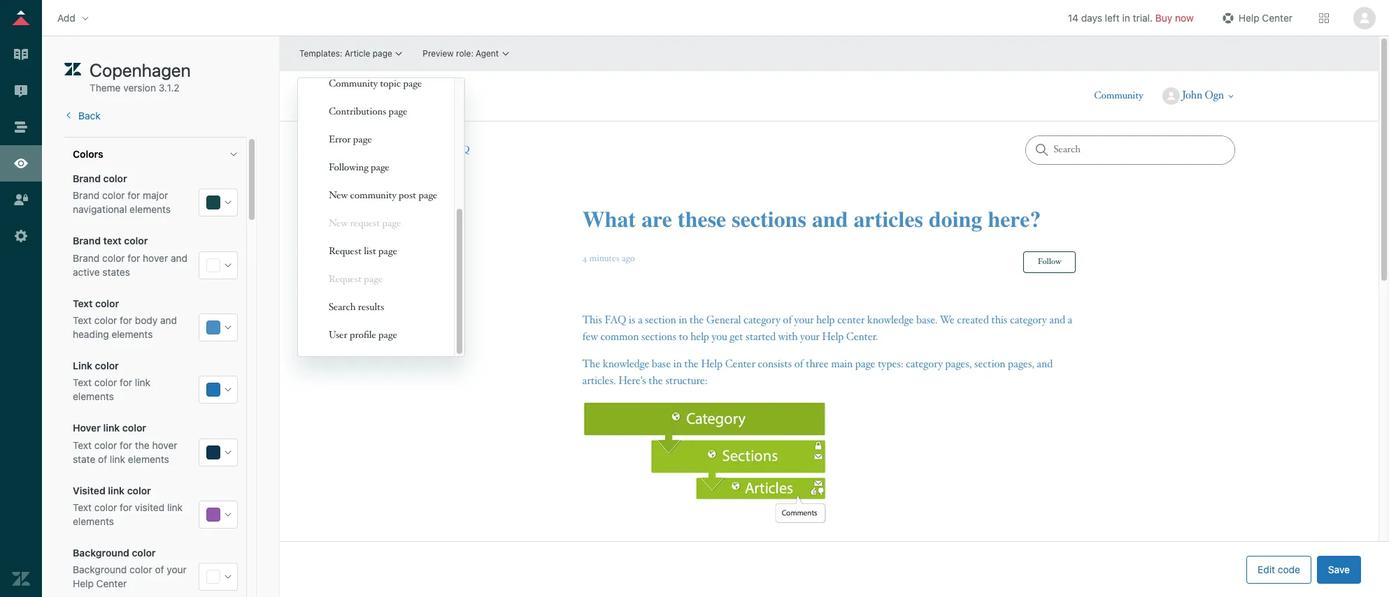 Task type: describe. For each thing, give the bounding box(es) containing it.
14 days left in trial. buy now
[[1068, 12, 1194, 23]]

brand for brand color
[[73, 173, 101, 185]]

edit code button
[[1246, 556, 1311, 584]]

the
[[135, 440, 149, 452]]

hover link color
[[73, 423, 146, 435]]

color for background color of your help center
[[129, 565, 152, 576]]

color for link color
[[95, 360, 119, 372]]

states
[[102, 266, 130, 278]]

theme type image
[[64, 59, 81, 81]]

for for major
[[128, 190, 140, 202]]

back
[[78, 110, 101, 122]]

edit
[[1258, 564, 1275, 576]]

in
[[1122, 12, 1130, 23]]

brand text color
[[73, 235, 148, 247]]

visited
[[135, 502, 165, 514]]

Add button
[[53, 7, 95, 28]]

background color
[[73, 548, 156, 560]]

brand color
[[73, 173, 127, 185]]

help inside background color of your help center
[[73, 579, 94, 590]]

buy
[[1155, 12, 1172, 23]]

copenhagen theme version 3.1.2
[[90, 59, 191, 94]]

link inside text color for visited link elements
[[167, 502, 183, 514]]

user permissions image
[[12, 191, 30, 209]]

color right text on the left top
[[124, 235, 148, 247]]

moderate content image
[[12, 82, 30, 100]]

link right hover
[[103, 423, 120, 435]]

color up 'visited'
[[127, 485, 151, 497]]

now
[[1175, 12, 1194, 23]]

background for background color
[[73, 548, 129, 560]]

color for brand color for hover and active states
[[102, 252, 125, 264]]

text
[[103, 235, 122, 247]]

save
[[1328, 564, 1350, 576]]

text for text color
[[73, 298, 93, 310]]

help center
[[1238, 12, 1292, 23]]

elements inside text color for the hover state of link elements
[[128, 454, 169, 465]]

visited
[[73, 485, 105, 497]]

colors
[[73, 148, 103, 160]]

edit code
[[1258, 564, 1300, 576]]

trial.
[[1133, 12, 1153, 23]]

help center button
[[1215, 7, 1297, 28]]

color for text color for visited link elements
[[94, 502, 117, 514]]

text color for link elements
[[73, 377, 150, 403]]

text for text color for the hover state of link elements
[[73, 440, 92, 452]]

heading
[[73, 329, 109, 341]]

text for text color for link elements
[[73, 377, 92, 389]]

add
[[57, 12, 75, 23]]

elements inside brand color for major navigational elements
[[129, 204, 171, 216]]

colors button
[[64, 138, 246, 171]]

color for text color for link elements
[[94, 377, 117, 389]]

version
[[123, 82, 156, 94]]

help inside button
[[1238, 12, 1259, 23]]

for for the
[[120, 440, 132, 452]]

customize design image
[[12, 155, 30, 173]]

brand color for major navigational elements
[[73, 190, 171, 216]]

brand for brand color for major navigational elements
[[73, 190, 100, 202]]

color for background color
[[132, 548, 156, 560]]

link
[[73, 360, 92, 372]]

for for link
[[120, 377, 132, 389]]

hover inside brand color for hover and active states
[[143, 252, 168, 264]]

and for brand color for hover and active states
[[171, 252, 187, 264]]

active
[[73, 266, 100, 278]]

elements inside text color for visited link elements
[[73, 516, 114, 528]]

code
[[1278, 564, 1300, 576]]



Task type: locate. For each thing, give the bounding box(es) containing it.
visited link color
[[73, 485, 151, 497]]

color
[[103, 173, 127, 185], [102, 190, 125, 202], [124, 235, 148, 247], [102, 252, 125, 264], [95, 298, 119, 310], [94, 315, 117, 327], [95, 360, 119, 372], [94, 377, 117, 389], [122, 423, 146, 435], [94, 440, 117, 452], [127, 485, 151, 497], [94, 502, 117, 514], [132, 548, 156, 560], [129, 565, 152, 576]]

color up the
[[122, 423, 146, 435]]

of inside background color of your help center
[[155, 565, 164, 576]]

14
[[1068, 12, 1078, 23]]

of inside text color for the hover state of link elements
[[98, 454, 107, 465]]

background
[[73, 548, 129, 560], [73, 565, 127, 576]]

color up brand color for major navigational elements
[[103, 173, 127, 185]]

body
[[135, 315, 158, 327]]

for for visited
[[120, 502, 132, 514]]

color for text color for the hover state of link elements
[[94, 440, 117, 452]]

background up background color of your help center
[[73, 548, 129, 560]]

0 vertical spatial and
[[171, 252, 187, 264]]

zendesk products image
[[1319, 13, 1329, 23]]

elements down the
[[128, 454, 169, 465]]

elements inside text color for body and heading elements
[[112, 329, 153, 341]]

for down visited link color
[[120, 502, 132, 514]]

for inside text color for visited link elements
[[120, 502, 132, 514]]

text for text color for body and heading elements
[[73, 315, 92, 327]]

for for body
[[120, 315, 132, 327]]

of left "your"
[[155, 565, 164, 576]]

and
[[171, 252, 187, 264], [160, 315, 177, 327]]

major
[[143, 190, 168, 202]]

color inside text color for link elements
[[94, 377, 117, 389]]

center inside button
[[1262, 12, 1292, 23]]

0 vertical spatial hover
[[143, 252, 168, 264]]

2 text from the top
[[73, 315, 92, 327]]

settings image
[[12, 227, 30, 245]]

link
[[135, 377, 150, 389], [103, 423, 120, 435], [110, 454, 125, 465], [108, 485, 125, 497], [167, 502, 183, 514]]

0 horizontal spatial help
[[73, 579, 94, 590]]

elements inside text color for link elements
[[73, 391, 114, 403]]

navigational
[[73, 204, 127, 216]]

text
[[73, 298, 93, 310], [73, 315, 92, 327], [73, 377, 92, 389], [73, 440, 92, 452], [73, 502, 92, 514]]

elements down major
[[129, 204, 171, 216]]

hover
[[143, 252, 168, 264], [152, 440, 177, 452]]

brand inside brand color for hover and active states
[[73, 252, 100, 264]]

color for brand color
[[103, 173, 127, 185]]

1 horizontal spatial of
[[155, 565, 164, 576]]

center down background color
[[96, 579, 127, 590]]

color inside text color for body and heading elements
[[94, 315, 117, 327]]

color inside brand color for hover and active states
[[102, 252, 125, 264]]

for inside text color for body and heading elements
[[120, 315, 132, 327]]

0 vertical spatial of
[[98, 454, 107, 465]]

link inside text color for the hover state of link elements
[[110, 454, 125, 465]]

4 text from the top
[[73, 440, 92, 452]]

brand for brand text color
[[73, 235, 101, 247]]

and inside brand color for hover and active states
[[171, 252, 187, 264]]

center
[[1262, 12, 1292, 23], [96, 579, 127, 590]]

text color for body and heading elements
[[73, 315, 177, 341]]

color up text color for body and heading elements
[[95, 298, 119, 310]]

1 horizontal spatial help
[[1238, 12, 1259, 23]]

elements down link color
[[73, 391, 114, 403]]

0 vertical spatial help
[[1238, 12, 1259, 23]]

color inside text color for visited link elements
[[94, 502, 117, 514]]

0 vertical spatial background
[[73, 548, 129, 560]]

for for hover
[[128, 252, 140, 264]]

arrange content image
[[12, 118, 30, 136]]

for inside text color for link elements
[[120, 377, 132, 389]]

color down hover link color
[[94, 440, 117, 452]]

elements down visited
[[73, 516, 114, 528]]

color down link color
[[94, 377, 117, 389]]

link down hover link color
[[110, 454, 125, 465]]

for left the
[[120, 440, 132, 452]]

text color for the hover state of link elements
[[73, 440, 177, 465]]

and for text color for body and heading elements
[[160, 315, 177, 327]]

2 background from the top
[[73, 565, 127, 576]]

link color
[[73, 360, 119, 372]]

color down text color
[[94, 315, 117, 327]]

color for brand color for major navigational elements
[[102, 190, 125, 202]]

center left zendesk products image
[[1262, 12, 1292, 23]]

elements down body at the left
[[112, 329, 153, 341]]

manage articles image
[[12, 45, 30, 64]]

elements
[[129, 204, 171, 216], [112, 329, 153, 341], [73, 391, 114, 403], [128, 454, 169, 465], [73, 516, 114, 528]]

brand up active
[[73, 252, 100, 264]]

brand for brand color for hover and active states
[[73, 252, 100, 264]]

background inside background color of your help center
[[73, 565, 127, 576]]

brand inside brand color for major navigational elements
[[73, 190, 100, 202]]

and inside text color for body and heading elements
[[160, 315, 177, 327]]

brand color for hover and active states
[[73, 252, 187, 278]]

for inside text color for the hover state of link elements
[[120, 440, 132, 452]]

hover inside text color for the hover state of link elements
[[152, 440, 177, 452]]

1 horizontal spatial center
[[1262, 12, 1292, 23]]

hover right the
[[152, 440, 177, 452]]

help right now
[[1238, 12, 1259, 23]]

color up navigational at the left of page
[[102, 190, 125, 202]]

hover
[[73, 423, 101, 435]]

for left body at the left
[[120, 315, 132, 327]]

3 brand from the top
[[73, 235, 101, 247]]

for inside brand color for hover and active states
[[128, 252, 140, 264]]

for
[[128, 190, 140, 202], [128, 252, 140, 264], [120, 315, 132, 327], [120, 377, 132, 389], [120, 440, 132, 452], [120, 502, 132, 514]]

1 vertical spatial and
[[160, 315, 177, 327]]

zendesk image
[[12, 571, 30, 589]]

0 vertical spatial center
[[1262, 12, 1292, 23]]

1 vertical spatial help
[[73, 579, 94, 590]]

state
[[73, 454, 95, 465]]

1 background from the top
[[73, 548, 129, 560]]

3 text from the top
[[73, 377, 92, 389]]

1 text from the top
[[73, 298, 93, 310]]

4 brand from the top
[[73, 252, 100, 264]]

for left major
[[128, 190, 140, 202]]

of right state
[[98, 454, 107, 465]]

link up hover link color
[[135, 377, 150, 389]]

color right link
[[95, 360, 119, 372]]

1 vertical spatial background
[[73, 565, 127, 576]]

for up states
[[128, 252, 140, 264]]

theme
[[90, 82, 121, 94]]

background color of your help center
[[73, 565, 187, 590]]

text inside text color for link elements
[[73, 377, 92, 389]]

text for text color for visited link elements
[[73, 502, 92, 514]]

center inside background color of your help center
[[96, 579, 127, 590]]

save button
[[1317, 556, 1361, 584]]

text inside text color for the hover state of link elements
[[73, 440, 92, 452]]

1 brand from the top
[[73, 173, 101, 185]]

for up hover link color
[[120, 377, 132, 389]]

left
[[1105, 12, 1120, 23]]

your
[[167, 565, 187, 576]]

None button
[[1351, 7, 1378, 29]]

text color
[[73, 298, 119, 310]]

for inside brand color for major navigational elements
[[128, 190, 140, 202]]

color inside text color for the hover state of link elements
[[94, 440, 117, 452]]

color inside background color of your help center
[[129, 565, 152, 576]]

color down background color
[[129, 565, 152, 576]]

days
[[1081, 12, 1102, 23]]

hover down the brand text color
[[143, 252, 168, 264]]

background down background color
[[73, 565, 127, 576]]

link right 'visited'
[[167, 502, 183, 514]]

color up background color of your help center
[[132, 548, 156, 560]]

brand left text on the left top
[[73, 235, 101, 247]]

background for background color of your help center
[[73, 565, 127, 576]]

2 brand from the top
[[73, 190, 100, 202]]

help down background color
[[73, 579, 94, 590]]

back link
[[64, 110, 101, 122]]

5 text from the top
[[73, 502, 92, 514]]

1 vertical spatial center
[[96, 579, 127, 590]]

0 horizontal spatial center
[[96, 579, 127, 590]]

brand
[[73, 173, 101, 185], [73, 190, 100, 202], [73, 235, 101, 247], [73, 252, 100, 264]]

text inside text color for visited link elements
[[73, 502, 92, 514]]

color for text color for body and heading elements
[[94, 315, 117, 327]]

text color for visited link elements
[[73, 502, 183, 528]]

brand up navigational at the left of page
[[73, 190, 100, 202]]

link up text color for visited link elements
[[108, 485, 125, 497]]

of
[[98, 454, 107, 465], [155, 565, 164, 576]]

color up states
[[102, 252, 125, 264]]

help
[[1238, 12, 1259, 23], [73, 579, 94, 590]]

color for text color
[[95, 298, 119, 310]]

1 vertical spatial hover
[[152, 440, 177, 452]]

text inside text color for body and heading elements
[[73, 315, 92, 327]]

link inside text color for link elements
[[135, 377, 150, 389]]

0 horizontal spatial of
[[98, 454, 107, 465]]

copenhagen
[[90, 59, 191, 80]]

color down visited link color
[[94, 502, 117, 514]]

brand down the colors
[[73, 173, 101, 185]]

1 vertical spatial of
[[155, 565, 164, 576]]

3.1.2
[[159, 82, 179, 94]]

color inside brand color for major navigational elements
[[102, 190, 125, 202]]



Task type: vqa. For each thing, say whether or not it's contained in the screenshot.
0
no



